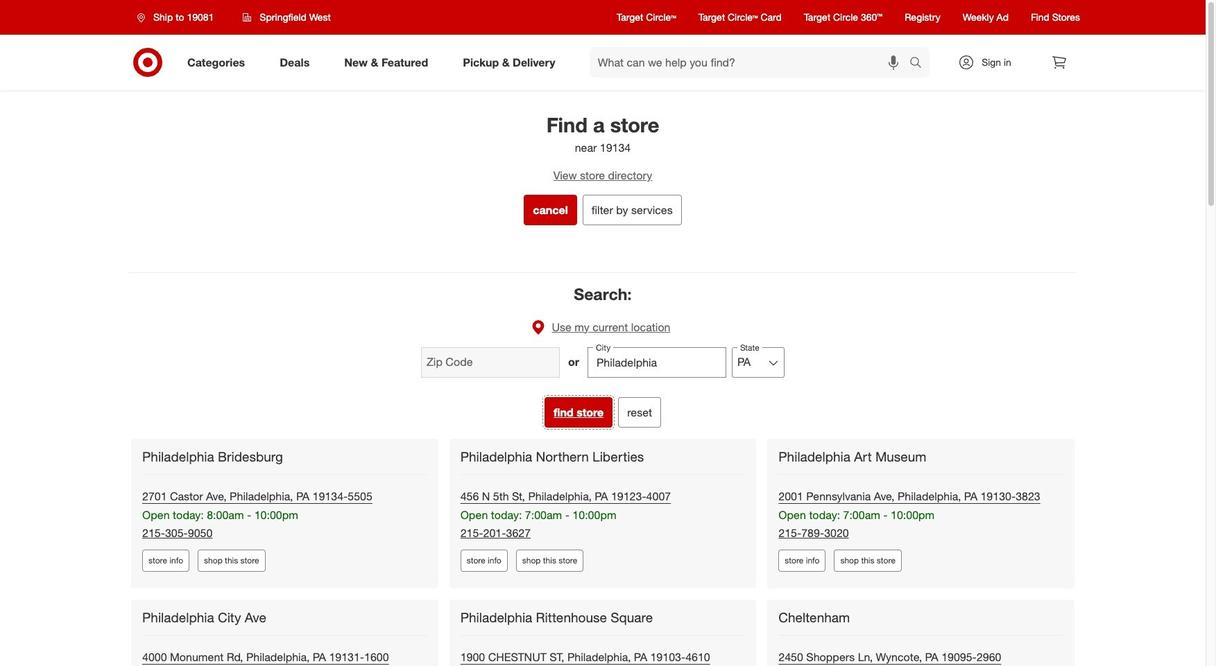 Task type: vqa. For each thing, say whether or not it's contained in the screenshot.
Text Box
yes



Task type: locate. For each thing, give the bounding box(es) containing it.
What can we help you find? suggestions appear below search field
[[589, 47, 913, 78]]

None text field
[[588, 347, 726, 378]]

None text field
[[421, 347, 560, 378]]



